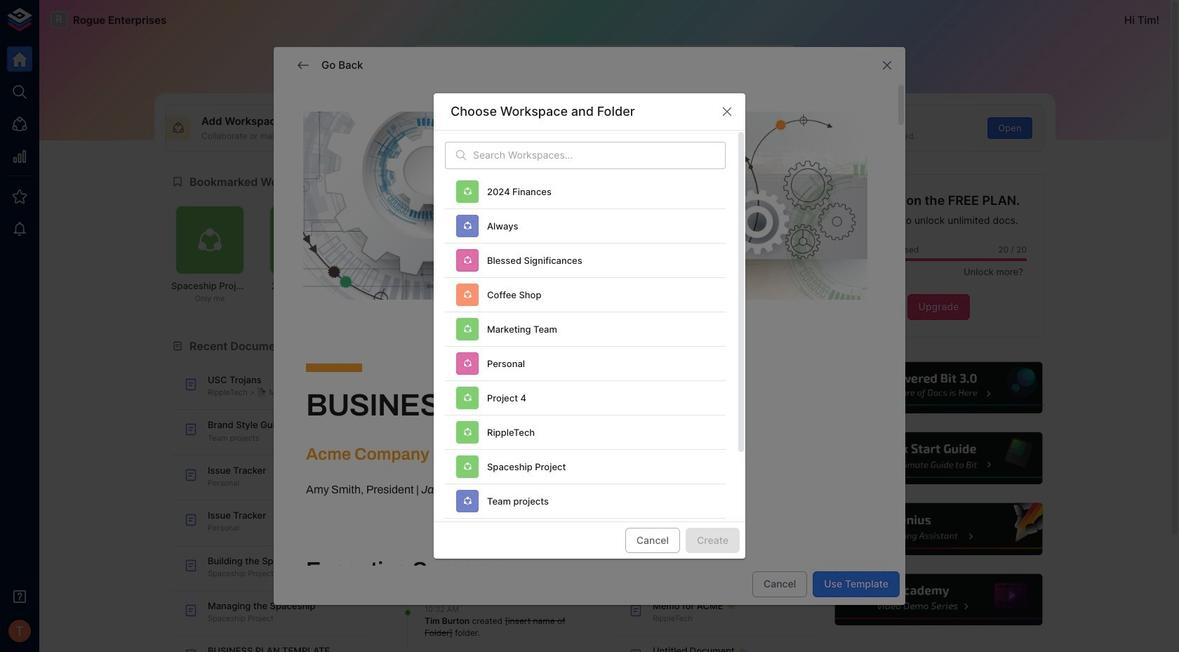 Task type: vqa. For each thing, say whether or not it's contained in the screenshot.
Remove Bookmark image at the left top of the page
no



Task type: describe. For each thing, give the bounding box(es) containing it.
4 help image from the top
[[833, 572, 1045, 628]]

1 help image from the top
[[833, 360, 1045, 416]]

2 help image from the top
[[833, 431, 1045, 486]]

Search Workspaces... text field
[[473, 141, 726, 169]]

3 help image from the top
[[833, 501, 1045, 557]]



Task type: locate. For each thing, give the bounding box(es) containing it.
dialog
[[274, 47, 906, 652], [434, 93, 746, 593]]

help image
[[833, 360, 1045, 416], [833, 431, 1045, 486], [833, 501, 1045, 557], [833, 572, 1045, 628]]



